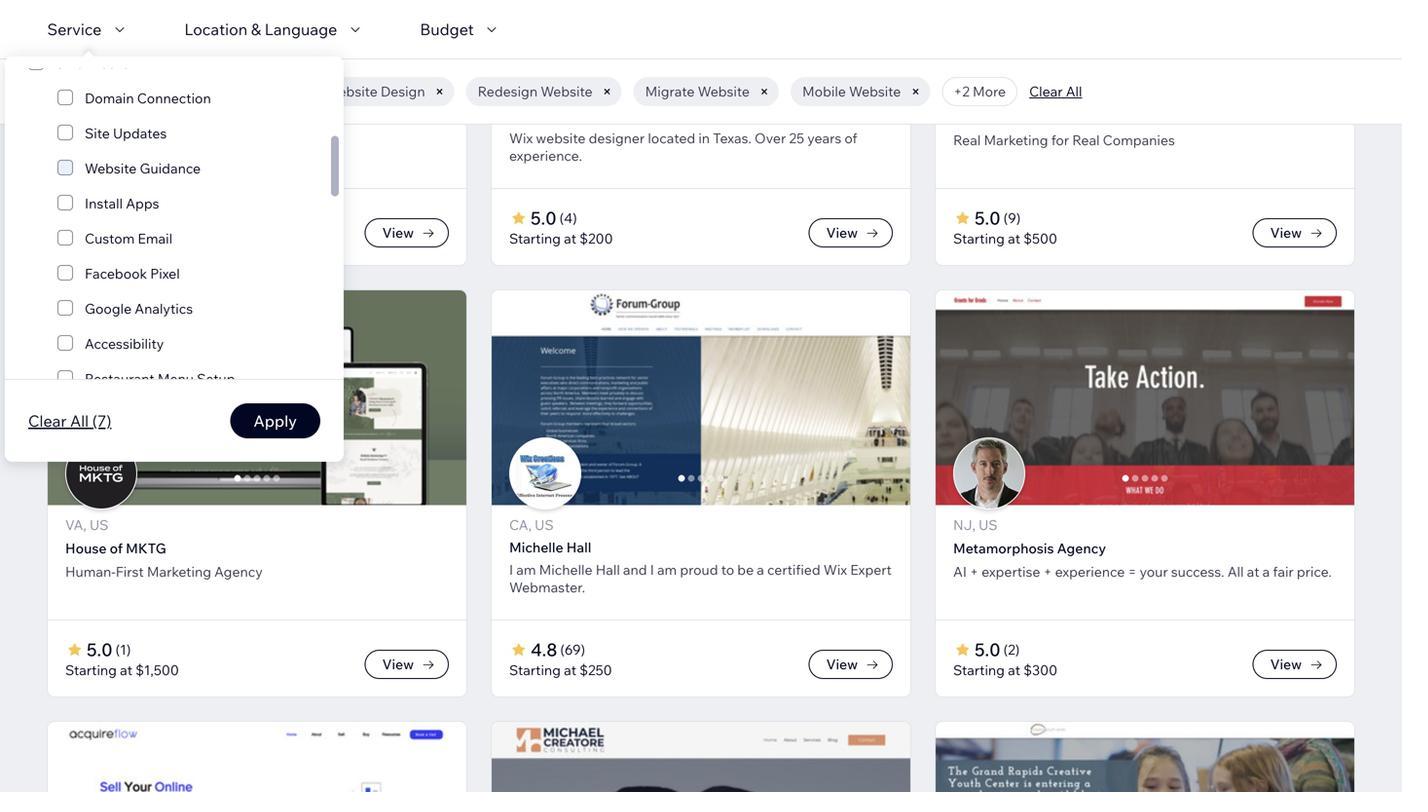 Task type: locate. For each thing, give the bounding box(es) containing it.
starting inside michelle hall element
[[510, 662, 561, 679]]

service button
[[47, 18, 131, 41]]

1 vertical spatial all
[[70, 411, 89, 431]]

5.0 inside nexontek element
[[87, 207, 113, 229]]

view for $1,500
[[382, 656, 414, 673]]

website guidance
[[85, 160, 201, 177]]

Accessibility checkbox
[[57, 331, 164, 355]]

1 vertical spatial wix
[[824, 561, 848, 578]]

2 vertical spatial all
[[1228, 563, 1245, 580]]

5.0 left 4
[[531, 207, 557, 229]]

shannon
[[510, 107, 567, 124]]

nexontek image
[[66, 7, 136, 77]]

starting down install at the top left
[[65, 230, 117, 247]]

2
[[120, 209, 127, 227], [1008, 641, 1016, 658]]

at for starting at $500
[[1008, 230, 1021, 247]]

in
[[699, 130, 710, 147]]

real down agave at the right top of the page
[[954, 132, 981, 149]]

metamorphosis agency
[[954, 540, 1107, 557]]

5.0 inside house of mktg element
[[87, 639, 113, 661]]

agave marketing image
[[955, 7, 1025, 77]]

0 horizontal spatial of
[[110, 540, 123, 557]]

5.0 for starting at $1,500
[[87, 639, 113, 661]]

0 horizontal spatial design
[[162, 83, 206, 100]]

i
[[510, 561, 514, 578], [651, 561, 655, 578]]

) up custom email
[[127, 209, 132, 227]]

2 am from the left
[[658, 561, 677, 578]]

5.0 left 1
[[87, 639, 113, 661]]

all inside the clear all (7) button
[[70, 411, 89, 431]]

located
[[648, 130, 696, 147]]

at for starting at $150
[[120, 230, 133, 247]]

1 vertical spatial clear
[[28, 411, 67, 431]]

michelle down ca, us
[[510, 539, 564, 556]]

starting at $250
[[510, 662, 612, 679]]

2 inside metamorphosis agency element
[[1008, 641, 1016, 658]]

metamorphosis
[[954, 540, 1055, 557]]

) inside 5.0 ( 4 )
[[573, 209, 577, 227]]

view inside house of mktg element
[[382, 656, 414, 673]]

house of mktg element
[[47, 289, 468, 698]]

redesign
[[478, 83, 538, 100]]

michelle inside i am michelle hall and i am proud to be a certified wix expert webmaster.
[[539, 561, 593, 578]]

nexontek
[[65, 108, 127, 125]]

clear for clear all
[[1030, 83, 1063, 100]]

real right for at top
[[1073, 132, 1100, 149]]

( for $200
[[560, 209, 564, 227]]

) up starting at $200
[[573, 209, 577, 227]]

starting for starting at $250
[[510, 662, 561, 679]]

0 horizontal spatial real
[[954, 132, 981, 149]]

at down 69
[[564, 662, 577, 679]]

5.0 ( 2 ) inside nexontek element
[[87, 207, 132, 229]]

all
[[1066, 83, 1083, 100], [70, 411, 89, 431], [1228, 563, 1245, 580]]

hall left and
[[596, 561, 620, 578]]

2 horizontal spatial all
[[1228, 563, 1245, 580]]

Google Analytics checkbox
[[57, 296, 193, 320]]

certified
[[768, 561, 821, 578]]

of
[[845, 130, 858, 147], [110, 540, 123, 557]]

starting for starting at $200
[[510, 230, 561, 247]]

language
[[265, 19, 337, 39]]

gb
[[120, 85, 140, 102]]

1 horizontal spatial hall
[[596, 561, 620, 578]]

2 inside nexontek element
[[120, 209, 127, 227]]

( up starting at $200
[[560, 209, 564, 227]]

5.0 up custom
[[87, 207, 113, 229]]

📃consulting image
[[492, 722, 911, 792]]

at for starting at $250
[[564, 662, 577, 679]]

clear all button
[[1030, 83, 1083, 100]]

view inside agave marketing element
[[1271, 224, 1303, 241]]

0 horizontal spatial +
[[970, 563, 979, 580]]

5.0 for starting at $300
[[975, 639, 1001, 661]]

i right and
[[651, 561, 655, 578]]

1 horizontal spatial a
[[1263, 563, 1271, 580]]

) for $150
[[127, 209, 132, 227]]

all right success.
[[1228, 563, 1245, 580]]

a for 4.8
[[757, 561, 765, 578]]

) for $1,500
[[126, 641, 131, 658]]

1 horizontal spatial real
[[1073, 132, 1100, 149]]

marketing down mktg
[[147, 563, 211, 580]]

( inside nexontek element
[[116, 209, 120, 227]]

0 horizontal spatial 5.0 ( 2 )
[[87, 207, 132, 229]]

view for $500
[[1271, 224, 1303, 241]]

0 vertical spatial wix
[[510, 130, 533, 147]]

0 vertical spatial hall
[[567, 539, 592, 556]]

human-first marketing agency
[[65, 563, 263, 580]]

google
[[85, 300, 132, 317]]

0 horizontal spatial i
[[510, 561, 514, 578]]

starting inside metamorphosis agency element
[[954, 662, 1005, 679]]

69
[[565, 641, 581, 658]]

) inside nexontek element
[[127, 209, 132, 227]]

0 vertical spatial clear
[[1030, 83, 1063, 100]]

at
[[120, 230, 133, 247], [564, 230, 577, 247], [1008, 230, 1021, 247], [1248, 563, 1260, 580], [120, 662, 133, 679], [564, 662, 577, 679], [1008, 662, 1021, 679]]

at left $150
[[120, 230, 133, 247]]

view inside nexontek element
[[382, 224, 414, 241]]

2 up custom email
[[120, 209, 127, 227]]

a left fair
[[1263, 563, 1271, 580]]

years
[[808, 130, 842, 147]]

( for $250
[[561, 641, 565, 658]]

view link for starting at $200
[[809, 218, 893, 247]]

at down 9
[[1008, 230, 1021, 247]]

shannon michael consulting image
[[511, 7, 581, 77]]

starting left $300
[[954, 662, 1005, 679]]

am right and
[[658, 561, 677, 578]]

2 vertical spatial marketing
[[147, 563, 211, 580]]

real
[[954, 132, 981, 149], [1073, 132, 1100, 149]]

agave marketing element
[[517, 0, 1403, 266]]

at inside house of mktg element
[[120, 662, 133, 679]]

texas.
[[713, 130, 752, 147]]

view link inside shannon michael consulting element
[[809, 218, 893, 247]]

1 horizontal spatial design
[[381, 83, 425, 100]]

london,
[[65, 85, 117, 102]]

0 horizontal spatial am
[[517, 561, 536, 578]]

view inside shannon michael consulting element
[[827, 224, 858, 241]]

starting
[[65, 230, 117, 247], [510, 230, 561, 247], [954, 230, 1005, 247], [65, 662, 117, 679], [510, 662, 561, 679], [954, 662, 1005, 679]]

0 vertical spatial 2
[[120, 209, 127, 227]]

) up starting at $500
[[1017, 209, 1021, 227]]

5.0 ( 2 )
[[87, 207, 132, 229], [975, 639, 1020, 661]]

0 vertical spatial of
[[845, 130, 858, 147]]

2 up starting at $300
[[1008, 641, 1016, 658]]

am up webmaster.
[[517, 561, 536, 578]]

us up shannon
[[533, 85, 552, 102]]

custom email
[[85, 230, 172, 247]]

) inside 5.0 ( 9 )
[[1017, 209, 1021, 227]]

us inside agave marketing element
[[980, 85, 999, 102]]

cyc image
[[936, 722, 1355, 792]]

( inside the 4.8 ( 69 )
[[561, 641, 565, 658]]

( for $150
[[116, 209, 120, 227]]

unspoken image
[[936, 0, 1355, 74]]

starting down 4.8
[[510, 662, 561, 679]]

michelle hall
[[510, 539, 592, 556]]

) inside the 4.8 ( 69 )
[[581, 641, 586, 658]]

view link inside michelle hall element
[[809, 650, 893, 679]]

( inside metamorphosis agency element
[[1004, 641, 1008, 658]]

michelle up webmaster.
[[539, 561, 593, 578]]

1 vertical spatial hall
[[596, 561, 620, 578]]

) up starting at $300
[[1016, 641, 1020, 658]]

at left $300
[[1008, 662, 1021, 679]]

install
[[85, 195, 123, 212]]

website for redesign
[[541, 83, 593, 100]]

menu
[[158, 370, 194, 387]]

starting inside agave marketing element
[[954, 230, 1005, 247]]

( up starting at $300
[[1004, 641, 1008, 658]]

michelle hall element
[[73, 289, 1403, 698]]

( up starting at $1,500
[[116, 641, 120, 658]]

design down the small tasks option
[[162, 83, 206, 100]]

1 horizontal spatial +
[[1044, 563, 1053, 580]]

at inside agave marketing element
[[1008, 230, 1021, 247]]

am
[[517, 561, 536, 578], [658, 561, 677, 578]]

of right years
[[845, 130, 858, 147]]

0 vertical spatial marketing
[[997, 108, 1063, 125]]

1 i from the left
[[510, 561, 514, 578]]

2 design from the left
[[381, 83, 425, 100]]

us inside shannon michael consulting element
[[533, 85, 552, 102]]

view link inside agave marketing element
[[1253, 218, 1338, 247]]

marketing down clear all button
[[997, 108, 1063, 125]]

5.0 inside shannon michael consulting element
[[531, 207, 557, 229]]

view link for starting at $1,500
[[365, 650, 449, 679]]

1 horizontal spatial wix
[[824, 561, 848, 578]]

0 horizontal spatial 2
[[120, 209, 127, 227]]

business
[[110, 132, 166, 149]]

budget
[[420, 19, 474, 39]]

tx,
[[510, 85, 530, 102]]

facebook
[[85, 265, 147, 282]]

website
[[107, 83, 159, 100], [326, 83, 378, 100], [541, 83, 593, 100], [698, 83, 750, 100], [850, 83, 902, 100], [85, 160, 137, 177]]

us for 4.8 ( 69 )
[[535, 516, 554, 533]]

1 horizontal spatial 2
[[1008, 641, 1016, 658]]

1 horizontal spatial all
[[1066, 83, 1083, 100]]

wix left expert
[[824, 561, 848, 578]]

$300
[[1024, 662, 1058, 679]]

0 vertical spatial all
[[1066, 83, 1083, 100]]

starting inside shannon michael consulting element
[[510, 230, 561, 247]]

clear left the (7)
[[28, 411, 67, 431]]

1 vertical spatial of
[[110, 540, 123, 557]]

setup
[[197, 370, 235, 387]]

at inside nexontek element
[[120, 230, 133, 247]]

1 vertical spatial 2
[[1008, 641, 1016, 658]]

1 vertical spatial 5.0 ( 2 )
[[975, 639, 1020, 661]]

redesign website
[[478, 83, 593, 100]]

small tasks
[[56, 55, 129, 72]]

starting down 5.0 ( 9 )
[[954, 230, 1005, 247]]

us inside michelle hall element
[[535, 516, 554, 533]]

at inside shannon michael consulting element
[[564, 230, 577, 247]]

5.0 for starting at $150
[[87, 207, 113, 229]]

of up first
[[110, 540, 123, 557]]

michelle
[[510, 539, 564, 556], [539, 561, 593, 578]]

&
[[251, 19, 261, 39]]

companies
[[1103, 132, 1176, 149]]

5.0 ( 2 ) up starting at $300
[[975, 639, 1020, 661]]

design for classic website design
[[162, 83, 206, 100]]

5.0 left 9
[[975, 207, 1001, 229]]

va,
[[65, 516, 87, 533]]

starting for starting at $1,500
[[65, 662, 117, 679]]

at down 4
[[564, 230, 577, 247]]

1 design from the left
[[162, 83, 206, 100]]

all inside clear all button
[[1066, 83, 1083, 100]]

mktg
[[126, 540, 166, 557]]

website for mobile
[[850, 83, 902, 100]]

(7)
[[92, 411, 112, 431]]

5.0
[[87, 207, 113, 229], [531, 207, 557, 229], [975, 207, 1001, 229], [87, 639, 113, 661], [975, 639, 1001, 661]]

at down 1
[[120, 662, 133, 679]]

0 horizontal spatial agency
[[214, 563, 263, 580]]

starting at $500
[[954, 230, 1058, 247]]

( up starting at $500
[[1004, 209, 1008, 227]]

+ down "metamorphosis agency"
[[1044, 563, 1053, 580]]

2 + from the left
[[1044, 563, 1053, 580]]

1 horizontal spatial 5.0 ( 2 )
[[975, 639, 1020, 661]]

us for 5.0 ( 4 )
[[533, 85, 552, 102]]

analytics
[[135, 300, 193, 317]]

) up starting at $1,500
[[126, 641, 131, 658]]

at left fair
[[1248, 563, 1260, 580]]

us right nc,
[[980, 85, 999, 102]]

1 + from the left
[[970, 563, 979, 580]]

view inside metamorphosis agency element
[[1271, 656, 1303, 673]]

clear inside button
[[28, 411, 67, 431]]

a inside i am michelle hall and i am proud to be a certified wix expert webmaster.
[[757, 561, 765, 578]]

5.0 ( 1 )
[[87, 639, 131, 661]]

1 horizontal spatial i
[[651, 561, 655, 578]]

us for 5.0 ( 1 )
[[90, 516, 108, 533]]

to
[[722, 561, 735, 578]]

starting at $300
[[954, 662, 1058, 679]]

) inside 5.0 ( 1 )
[[126, 641, 131, 658]]

hall up webmaster.
[[567, 539, 592, 556]]

i up webmaster.
[[510, 561, 514, 578]]

1 vertical spatial michelle
[[539, 561, 593, 578]]

view inside michelle hall element
[[827, 656, 858, 673]]

1 horizontal spatial agency
[[1058, 540, 1107, 557]]

wix down shannon
[[510, 130, 533, 147]]

( right 4.8
[[561, 641, 565, 658]]

us
[[533, 85, 552, 102], [980, 85, 999, 102], [90, 516, 108, 533], [535, 516, 554, 533], [979, 516, 998, 533]]

5.0 ( 2 ) up custom
[[87, 207, 132, 229]]

starting down 5.0 ( 1 )
[[65, 662, 117, 679]]

0 horizontal spatial clear
[[28, 411, 67, 431]]

all up the agave marketing real marketing for real companies
[[1066, 83, 1083, 100]]

starting for starting at $300
[[954, 662, 1005, 679]]

apps
[[126, 195, 159, 212]]

starting down 5.0 ( 4 )
[[510, 230, 561, 247]]

clear inside clear all button
[[1030, 83, 1063, 100]]

( inside 5.0 ( 4 )
[[560, 209, 564, 227]]

design down the budget
[[381, 83, 425, 100]]

starting inside nexontek element
[[65, 230, 117, 247]]

house
[[65, 540, 107, 557]]

at inside michelle hall element
[[564, 662, 577, 679]]

us right nj,
[[979, 516, 998, 533]]

clear
[[1030, 83, 1063, 100], [28, 411, 67, 431]]

1 horizontal spatial clear
[[1030, 83, 1063, 100]]

us for 5.0 ( 9 )
[[980, 85, 999, 102]]

guidance
[[140, 160, 201, 177]]

5.0 ( 2 ) inside metamorphosis agency element
[[975, 639, 1020, 661]]

( inside 5.0 ( 1 )
[[116, 641, 120, 658]]

) for $250
[[581, 641, 586, 658]]

0 horizontal spatial all
[[70, 411, 89, 431]]

0 vertical spatial 5.0 ( 2 )
[[87, 207, 132, 229]]

5.0 inside metamorphosis agency element
[[975, 639, 1001, 661]]

( inside 5.0 ( 9 )
[[1004, 209, 1008, 227]]

clear up the agave marketing real marketing for real companies
[[1030, 83, 1063, 100]]

agency
[[1058, 540, 1107, 557], [214, 563, 263, 580]]

view for $200
[[827, 224, 858, 241]]

1 horizontal spatial of
[[845, 130, 858, 147]]

) up $250
[[581, 641, 586, 658]]

nexontek element
[[47, 0, 468, 266]]

metamorphosis agency element
[[517, 289, 1403, 698]]

marketing
[[997, 108, 1063, 125], [984, 132, 1049, 149], [147, 563, 211, 580]]

5.0 for starting at $500
[[975, 207, 1001, 229]]

+2 more
[[954, 83, 1006, 100]]

1 horizontal spatial am
[[658, 561, 677, 578]]

9
[[1008, 209, 1017, 227]]

zuegel express image
[[48, 0, 467, 74]]

Small Tasks checkbox
[[28, 51, 264, 74]]

view link inside house of mktg element
[[365, 650, 449, 679]]

5.0 inside agave marketing element
[[975, 207, 1001, 229]]

0 horizontal spatial a
[[757, 561, 765, 578]]

) inside metamorphosis agency element
[[1016, 641, 1020, 658]]

( up starting at $150
[[116, 209, 120, 227]]

1 vertical spatial agency
[[214, 563, 263, 580]]

marketing left for at top
[[984, 132, 1049, 149]]

mobile
[[803, 83, 846, 100]]

house of mktg image
[[66, 438, 136, 509]]

us right va,
[[90, 516, 108, 533]]

of inside house of mktg element
[[110, 540, 123, 557]]

website
[[536, 130, 586, 147]]

wix inside shannon michael consulting wix website designer located in texas. over 25 years of experience.
[[510, 130, 533, 147]]

view link inside nexontek element
[[365, 218, 449, 247]]

us inside metamorphosis agency element
[[979, 516, 998, 533]]

ai
[[954, 563, 967, 580]]

starting at $1,500
[[65, 662, 179, 679]]

view link inside metamorphosis agency element
[[1253, 650, 1338, 679]]

filter by group
[[47, 77, 1083, 106]]

view
[[382, 224, 414, 241], [827, 224, 858, 241], [1271, 224, 1303, 241], [382, 656, 414, 673], [827, 656, 858, 673], [1271, 656, 1303, 673]]

starting inside house of mktg element
[[65, 662, 117, 679]]

wix
[[510, 130, 533, 147], [824, 561, 848, 578]]

a right be in the bottom right of the page
[[757, 561, 765, 578]]

migrate website
[[646, 83, 750, 100]]

us up michelle hall
[[535, 516, 554, 533]]

0 horizontal spatial wix
[[510, 130, 533, 147]]

( for $300
[[1004, 641, 1008, 658]]

Restaurant Menu Setup checkbox
[[57, 366, 235, 390]]

5.0 for starting at $200
[[531, 207, 557, 229]]

all left the (7)
[[70, 411, 89, 431]]

view for $250
[[827, 656, 858, 673]]

+ right ai
[[970, 563, 979, 580]]

all inside metamorphosis agency element
[[1228, 563, 1245, 580]]

5.0 up starting at $300
[[975, 639, 1001, 661]]



Task type: describe. For each thing, give the bounding box(es) containing it.
view for $300
[[1271, 656, 1303, 673]]

=
[[1129, 563, 1137, 580]]

$200
[[580, 230, 613, 247]]

ca, us
[[510, 516, 554, 533]]

hall inside i am michelle hall and i am proud to be a certified wix expert webmaster.
[[596, 561, 620, 578]]

marketing inside house of mktg element
[[147, 563, 211, 580]]

site
[[85, 125, 110, 142]]

price.
[[1298, 563, 1333, 580]]

nj,
[[954, 516, 976, 533]]

$1,500
[[136, 662, 179, 679]]

1 am from the left
[[517, 561, 536, 578]]

pixel
[[150, 265, 180, 282]]

small
[[56, 55, 91, 72]]

) for $200
[[573, 209, 577, 227]]

0 vertical spatial michelle
[[510, 539, 564, 556]]

over
[[755, 130, 786, 147]]

google analytics
[[85, 300, 193, 317]]

5.0 ( 2 ) for $300
[[975, 639, 1020, 661]]

at for starting at $200
[[564, 230, 577, 247]]

your
[[1140, 563, 1169, 580]]

i am michelle hall and i am proud to be a certified wix expert webmaster.
[[510, 561, 892, 596]]

success.
[[1172, 563, 1225, 580]]

clear all (7) button
[[28, 409, 112, 433]]

Install Apps checkbox
[[57, 191, 159, 214]]

5.0 ( 2 ) for $150
[[87, 207, 132, 229]]

nj, us
[[954, 516, 998, 533]]

ai + expertise + experience = your success. all at a fair price.
[[954, 563, 1333, 580]]

1 vertical spatial marketing
[[984, 132, 1049, 149]]

domain connection
[[85, 90, 211, 107]]

view link for starting at $300
[[1253, 650, 1338, 679]]

classic website design
[[59, 83, 206, 100]]

designer
[[589, 130, 645, 147]]

0 vertical spatial agency
[[1058, 540, 1107, 557]]

be
[[738, 561, 754, 578]]

michael
[[570, 107, 620, 124]]

of inside shannon michael consulting wix website designer located in texas. over 25 years of experience.
[[845, 130, 858, 147]]

true grit creative co image
[[48, 290, 467, 505]]

4.8 ( 69 )
[[531, 639, 586, 661]]

restaurant menu setup
[[85, 370, 235, 387]]

house of mktg
[[65, 540, 166, 557]]

and
[[623, 561, 647, 578]]

metamorphosis agency image
[[955, 438, 1025, 509]]

Website Guidance checkbox
[[57, 156, 201, 179]]

michelle hall image
[[511, 438, 581, 509]]

( for $1,500
[[116, 641, 120, 658]]

facebook pixel
[[85, 265, 180, 282]]

solutions
[[170, 132, 230, 149]]

view for $150
[[382, 224, 414, 241]]

mobile website
[[803, 83, 902, 100]]

starting at $150
[[65, 230, 167, 247]]

view link for starting at $250
[[809, 650, 893, 679]]

( for $500
[[1004, 209, 1008, 227]]

+2
[[954, 83, 970, 100]]

view link for starting at $150
[[365, 218, 449, 247]]

ca,
[[510, 516, 532, 533]]

Custom Email checkbox
[[57, 226, 172, 249]]

tracy edwards image
[[492, 0, 911, 74]]

a for 5.0
[[1263, 563, 1271, 580]]

website for migrate
[[698, 83, 750, 100]]

agave marketing real marketing for real companies
[[954, 108, 1176, 149]]

budget button
[[420, 18, 503, 41]]

accessibility
[[85, 335, 164, 352]]

nc, us
[[954, 85, 999, 102]]

migrate
[[646, 83, 695, 100]]

custom
[[85, 230, 135, 247]]

tx, us
[[510, 85, 552, 102]]

grants for grads image
[[936, 290, 1355, 505]]

forum group image
[[492, 290, 911, 505]]

london, gb
[[65, 85, 140, 102]]

experience.
[[510, 147, 582, 164]]

25
[[790, 130, 805, 147]]

updates
[[113, 125, 167, 142]]

clear for clear all (7)
[[28, 411, 67, 431]]

shannon michael consulting element
[[73, 0, 1403, 266]]

Site Updates checkbox
[[57, 121, 167, 144]]

us for 5.0 ( 2 )
[[979, 516, 998, 533]]

starting for starting at $500
[[954, 230, 1005, 247]]

fair
[[1274, 563, 1294, 580]]

clear all (7)
[[28, 411, 112, 431]]

apply
[[254, 411, 297, 431]]

$500
[[1024, 230, 1058, 247]]

website for classic
[[107, 83, 159, 100]]

website inside website guidance checkbox
[[85, 160, 137, 177]]

location & language
[[184, 19, 337, 39]]

2 for $300
[[1008, 641, 1016, 658]]

0 horizontal spatial hall
[[567, 539, 592, 556]]

Domain Connection checkbox
[[57, 86, 211, 109]]

5.0 ( 4 )
[[531, 207, 577, 229]]

va, us
[[65, 516, 108, 533]]

agency inside house of mktg element
[[214, 563, 263, 580]]

view link for starting at $500
[[1253, 218, 1338, 247]]

location & language button
[[184, 18, 367, 41]]

experience
[[1056, 563, 1126, 580]]

1 real from the left
[[954, 132, 981, 149]]

apply button
[[230, 403, 321, 438]]

2 i from the left
[[651, 561, 655, 578]]

all for clear all
[[1066, 83, 1083, 100]]

website for advanced
[[326, 83, 378, 100]]

1
[[120, 641, 126, 658]]

domain
[[85, 90, 134, 107]]

) for $500
[[1017, 209, 1021, 227]]

service
[[47, 19, 102, 39]]

starting for starting at $150
[[65, 230, 117, 247]]

tasks
[[94, 55, 129, 72]]

all for clear all (7)
[[70, 411, 89, 431]]

) for $300
[[1016, 641, 1020, 658]]

wix inside i am michelle hall and i am proud to be a certified wix expert webmaster.
[[824, 561, 848, 578]]

4.8
[[531, 639, 558, 661]]

proud
[[680, 561, 719, 578]]

for
[[1052, 132, 1070, 149]]

more
[[973, 83, 1006, 100]]

Facebook Pixel checkbox
[[57, 261, 180, 284]]

design for advanced website design
[[381, 83, 425, 100]]

starting at $200
[[510, 230, 613, 247]]

webmaster.
[[510, 579, 585, 596]]

acquireflow image
[[48, 722, 467, 792]]

2 real from the left
[[1073, 132, 1100, 149]]

agave
[[954, 108, 994, 125]]

human-
[[65, 563, 116, 580]]

clear all
[[1030, 83, 1083, 100]]

restaurant
[[85, 370, 155, 387]]

digital
[[65, 132, 107, 149]]

at for starting at $1,500
[[120, 662, 133, 679]]

5.0 ( 9 )
[[975, 207, 1021, 229]]

classic
[[59, 83, 104, 100]]

at for starting at $300
[[1008, 662, 1021, 679]]

site updates
[[85, 125, 167, 142]]

$150
[[136, 230, 167, 247]]

$250
[[580, 662, 612, 679]]

2 for $150
[[120, 209, 127, 227]]



Task type: vqa. For each thing, say whether or not it's contained in the screenshot.
From
no



